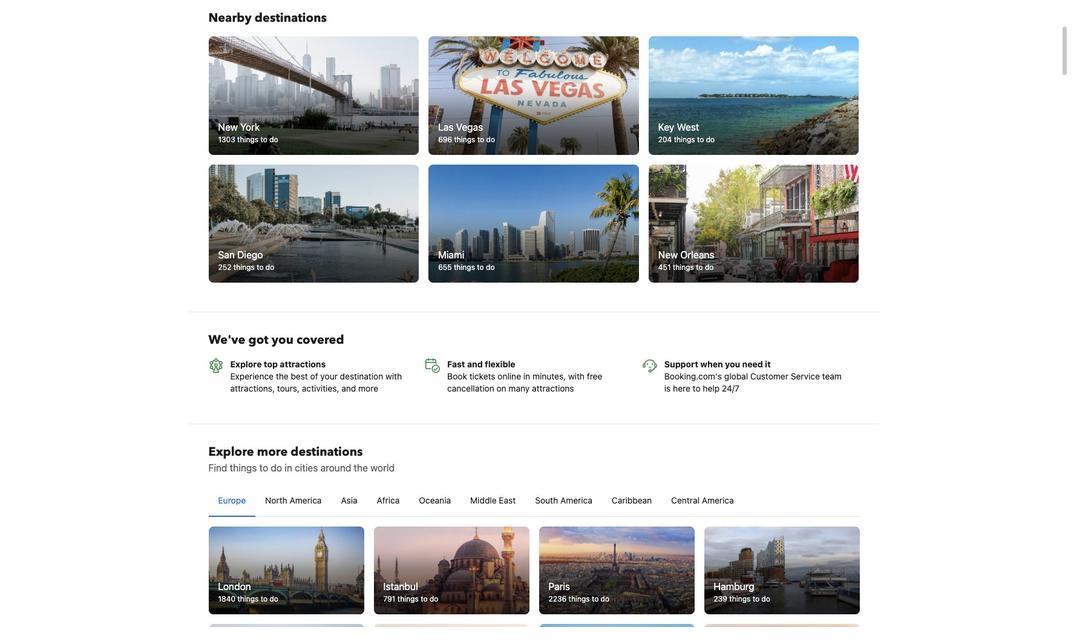 Task type: vqa. For each thing, say whether or not it's contained in the screenshot.
progress bar
no



Task type: describe. For each thing, give the bounding box(es) containing it.
things inside hamburg 239 things to do
[[730, 595, 751, 604]]

activities,
[[302, 383, 339, 394]]

with inside fast and flexible book tickets online in minutes, with free cancellation on many attractions
[[569, 371, 585, 382]]

things inside key west 204 things to do
[[674, 135, 696, 144]]

need
[[743, 359, 763, 370]]

find
[[209, 463, 227, 474]]

to inside miami 655 things to do
[[477, 263, 484, 272]]

the inside explore more destinations find things to do in cities around the world
[[354, 463, 368, 474]]

do inside london 1840 things to do
[[270, 595, 279, 604]]

is
[[665, 383, 671, 394]]

here
[[673, 383, 691, 394]]

world
[[371, 463, 395, 474]]

rome image
[[539, 624, 695, 627]]

to inside london 1840 things to do
[[261, 595, 268, 604]]

help
[[703, 383, 720, 394]]

do inside paris 2236 things to do
[[601, 595, 610, 604]]

middle east button
[[461, 485, 526, 517]]

nearby
[[209, 10, 252, 26]]

america for south america
[[561, 496, 593, 506]]

miami image
[[429, 164, 639, 283]]

key
[[659, 121, 675, 132]]

asia
[[341, 496, 358, 506]]

support when you need it booking.com's global customer service team is here to help 24/7
[[665, 359, 842, 394]]

new orleans image
[[649, 164, 860, 283]]

to inside explore more destinations find things to do in cities around the world
[[260, 463, 268, 474]]

miami 655 things to do
[[439, 250, 495, 272]]

top
[[264, 359, 278, 370]]

hamburg image
[[705, 527, 860, 615]]

caribbean button
[[602, 485, 662, 517]]

it
[[766, 359, 771, 370]]

nearby destinations
[[209, 10, 327, 26]]

paris
[[549, 581, 570, 592]]

oceania button
[[410, 485, 461, 517]]

to inside las vegas 696 things to do
[[478, 135, 485, 144]]

caribbean
[[612, 496, 652, 506]]

book
[[448, 371, 467, 382]]

las vegas 696 things to do
[[439, 121, 495, 144]]

key west image
[[649, 36, 860, 155]]

paris 2236 things to do
[[549, 581, 610, 604]]

791
[[384, 595, 396, 604]]

north
[[265, 496, 288, 506]]

explore more destinations find things to do in cities around the world
[[209, 444, 395, 474]]

things inside the istanbul 791 things to do
[[398, 595, 419, 604]]

you for got
[[272, 332, 294, 348]]

things inside las vegas 696 things to do
[[454, 135, 476, 144]]

customer
[[751, 371, 789, 382]]

service
[[791, 371, 820, 382]]

with inside explore top attractions experience the best of your destination with attractions, tours, activities, and more
[[386, 371, 402, 382]]

got
[[249, 332, 269, 348]]

1303
[[218, 135, 235, 144]]

hamburg 239 things to do
[[714, 581, 771, 604]]

paris image
[[539, 527, 695, 615]]

to inside hamburg 239 things to do
[[753, 595, 760, 604]]

north america
[[265, 496, 322, 506]]

cities
[[295, 463, 318, 474]]

covered
[[297, 332, 344, 348]]

attractions inside explore top attractions experience the best of your destination with attractions, tours, activities, and more
[[280, 359, 326, 370]]

online
[[498, 371, 521, 382]]

central america button
[[662, 485, 744, 517]]

things inside the new orleans 451 things to do
[[673, 263, 694, 272]]

free
[[587, 371, 603, 382]]

attractions,
[[230, 383, 275, 394]]

things inside 'san diego 252 things to do'
[[234, 263, 255, 272]]

oceania
[[419, 496, 451, 506]]

we've got you covered
[[209, 332, 344, 348]]

do inside explore more destinations find things to do in cities around the world
[[271, 463, 282, 474]]

europe
[[218, 496, 246, 506]]

vegas
[[456, 121, 483, 132]]

attractions inside fast and flexible book tickets online in minutes, with free cancellation on many attractions
[[532, 383, 574, 394]]

central america
[[672, 496, 734, 506]]

south
[[535, 496, 558, 506]]

things inside paris 2236 things to do
[[569, 595, 590, 604]]

to inside the new orleans 451 things to do
[[697, 263, 703, 272]]

696
[[439, 135, 452, 144]]

2236
[[549, 595, 567, 604]]

amsterdam image
[[209, 624, 364, 627]]

london
[[218, 581, 251, 592]]

tours,
[[277, 383, 300, 394]]

451
[[659, 263, 671, 272]]

new york image
[[209, 36, 419, 155]]

new york 1303 things to do
[[218, 121, 278, 144]]

central
[[672, 496, 700, 506]]

orleans
[[681, 250, 715, 261]]

when
[[701, 359, 723, 370]]

flexible
[[485, 359, 516, 370]]

the inside explore top attractions experience the best of your destination with attractions, tours, activities, and more
[[276, 371, 289, 382]]

tickets
[[470, 371, 496, 382]]

you for when
[[726, 359, 741, 370]]

around
[[321, 463, 351, 474]]

things inside miami 655 things to do
[[454, 263, 475, 272]]

do inside hamburg 239 things to do
[[762, 595, 771, 604]]

las
[[439, 121, 454, 132]]

lisbon image
[[374, 624, 530, 627]]



Task type: locate. For each thing, give the bounding box(es) containing it.
tab list
[[209, 485, 860, 518]]

middle
[[471, 496, 497, 506]]

do
[[270, 135, 278, 144], [487, 135, 495, 144], [707, 135, 715, 144], [266, 263, 275, 272], [486, 263, 495, 272], [705, 263, 714, 272], [271, 463, 282, 474], [270, 595, 279, 604], [430, 595, 439, 604], [601, 595, 610, 604], [762, 595, 771, 604]]

explore up experience
[[230, 359, 262, 370]]

24/7
[[722, 383, 740, 394]]

252
[[218, 263, 232, 272]]

new orleans 451 things to do
[[659, 250, 715, 272]]

do up rome 'image'
[[601, 595, 610, 604]]

1 vertical spatial destinations
[[291, 444, 363, 460]]

and
[[468, 359, 483, 370], [342, 383, 356, 394]]

team
[[823, 371, 842, 382]]

explore inside explore more destinations find things to do in cities around the world
[[209, 444, 254, 460]]

1 horizontal spatial attractions
[[532, 383, 574, 394]]

destinations
[[255, 10, 327, 26], [291, 444, 363, 460]]

do inside key west 204 things to do
[[707, 135, 715, 144]]

things
[[237, 135, 259, 144], [454, 135, 476, 144], [674, 135, 696, 144], [234, 263, 255, 272], [454, 263, 475, 272], [673, 263, 694, 272], [230, 463, 257, 474], [238, 595, 259, 604], [398, 595, 419, 604], [569, 595, 590, 604], [730, 595, 751, 604]]

booking.com's
[[665, 371, 723, 382]]

new
[[218, 121, 238, 132], [659, 250, 678, 261]]

with left free
[[569, 371, 585, 382]]

new for new orleans
[[659, 250, 678, 261]]

to inside paris 2236 things to do
[[592, 595, 599, 604]]

to right 655
[[477, 263, 484, 272]]

do inside the new orleans 451 things to do
[[705, 263, 714, 272]]

do inside miami 655 things to do
[[486, 263, 495, 272]]

attractions down minutes,
[[532, 383, 574, 394]]

las vegas image
[[429, 36, 639, 155]]

to inside new york 1303 things to do
[[261, 135, 268, 144]]

on
[[497, 383, 507, 394]]

in
[[524, 371, 531, 382], [285, 463, 292, 474]]

to down orleans
[[697, 263, 703, 272]]

1 horizontal spatial more
[[359, 383, 379, 394]]

to
[[261, 135, 268, 144], [478, 135, 485, 144], [698, 135, 705, 144], [257, 263, 264, 272], [477, 263, 484, 272], [697, 263, 703, 272], [693, 383, 701, 394], [260, 463, 268, 474], [261, 595, 268, 604], [421, 595, 428, 604], [592, 595, 599, 604], [753, 595, 760, 604]]

africa
[[377, 496, 400, 506]]

do inside new york 1303 things to do
[[270, 135, 278, 144]]

0 horizontal spatial you
[[272, 332, 294, 348]]

do right 1303
[[270, 135, 278, 144]]

1840
[[218, 595, 236, 604]]

1 horizontal spatial new
[[659, 250, 678, 261]]

san
[[218, 250, 235, 261]]

1 horizontal spatial you
[[726, 359, 741, 370]]

minutes,
[[533, 371, 566, 382]]

239
[[714, 595, 728, 604]]

things down orleans
[[673, 263, 694, 272]]

america inside 'button'
[[702, 496, 734, 506]]

1 america from the left
[[290, 496, 322, 506]]

do inside 'san diego 252 things to do'
[[266, 263, 275, 272]]

0 horizontal spatial in
[[285, 463, 292, 474]]

things down diego
[[234, 263, 255, 272]]

west
[[677, 121, 700, 132]]

america for central america
[[702, 496, 734, 506]]

0 vertical spatial the
[[276, 371, 289, 382]]

explore for explore top attractions
[[230, 359, 262, 370]]

many
[[509, 383, 530, 394]]

655
[[439, 263, 452, 272]]

south america
[[535, 496, 593, 506]]

the
[[276, 371, 289, 382], [354, 463, 368, 474]]

0 vertical spatial more
[[359, 383, 379, 394]]

things down istanbul
[[398, 595, 419, 604]]

the left world
[[354, 463, 368, 474]]

america right central
[[702, 496, 734, 506]]

things inside explore more destinations find things to do in cities around the world
[[230, 463, 257, 474]]

to down booking.com's
[[693, 383, 701, 394]]

and up tickets
[[468, 359, 483, 370]]

1 horizontal spatial with
[[569, 371, 585, 382]]

to right 1303
[[261, 135, 268, 144]]

1 vertical spatial attractions
[[532, 383, 574, 394]]

do inside las vegas 696 things to do
[[487, 135, 495, 144]]

do right 252
[[266, 263, 275, 272]]

diego
[[237, 250, 263, 261]]

we've
[[209, 332, 246, 348]]

0 horizontal spatial more
[[257, 444, 288, 460]]

do up athens image at the bottom
[[762, 595, 771, 604]]

more up north on the bottom left of the page
[[257, 444, 288, 460]]

1 vertical spatial new
[[659, 250, 678, 261]]

you
[[272, 332, 294, 348], [726, 359, 741, 370]]

of
[[310, 371, 318, 382]]

america right south
[[561, 496, 593, 506]]

0 vertical spatial new
[[218, 121, 238, 132]]

and down "destination"
[[342, 383, 356, 394]]

miami
[[439, 250, 465, 261]]

1 vertical spatial the
[[354, 463, 368, 474]]

america right north on the bottom left of the page
[[290, 496, 322, 506]]

africa button
[[367, 485, 410, 517]]

athens image
[[705, 624, 860, 627]]

support
[[665, 359, 699, 370]]

0 vertical spatial you
[[272, 332, 294, 348]]

0 vertical spatial in
[[524, 371, 531, 382]]

1 vertical spatial explore
[[209, 444, 254, 460]]

0 horizontal spatial the
[[276, 371, 289, 382]]

1 vertical spatial more
[[257, 444, 288, 460]]

1 horizontal spatial america
[[561, 496, 593, 506]]

north america button
[[256, 485, 332, 517]]

do up lisbon image
[[430, 595, 439, 604]]

0 horizontal spatial and
[[342, 383, 356, 394]]

things right find
[[230, 463, 257, 474]]

cancellation
[[448, 383, 495, 394]]

new inside the new orleans 451 things to do
[[659, 250, 678, 261]]

in up many
[[524, 371, 531, 382]]

key west 204 things to do
[[659, 121, 715, 144]]

do right the 696
[[487, 135, 495, 144]]

3 america from the left
[[702, 496, 734, 506]]

explore
[[230, 359, 262, 370], [209, 444, 254, 460]]

istanbul
[[384, 581, 418, 592]]

middle east
[[471, 496, 516, 506]]

things down miami
[[454, 263, 475, 272]]

with right "destination"
[[386, 371, 402, 382]]

to inside key west 204 things to do
[[698, 135, 705, 144]]

things right 2236
[[569, 595, 590, 604]]

do right 655
[[486, 263, 495, 272]]

east
[[499, 496, 516, 506]]

with
[[386, 371, 402, 382], [569, 371, 585, 382]]

things inside london 1840 things to do
[[238, 595, 259, 604]]

0 vertical spatial explore
[[230, 359, 262, 370]]

london 1840 things to do
[[218, 581, 279, 604]]

1 vertical spatial in
[[285, 463, 292, 474]]

1 horizontal spatial and
[[468, 359, 483, 370]]

to inside the istanbul 791 things to do
[[421, 595, 428, 604]]

to down vegas
[[478, 135, 485, 144]]

more down "destination"
[[359, 383, 379, 394]]

your
[[321, 371, 338, 382]]

america for north america
[[290, 496, 322, 506]]

london image
[[209, 527, 364, 615]]

explore inside explore top attractions experience the best of your destination with attractions, tours, activities, and more
[[230, 359, 262, 370]]

hamburg
[[714, 581, 755, 592]]

and inside explore top attractions experience the best of your destination with attractions, tours, activities, and more
[[342, 383, 356, 394]]

new inside new york 1303 things to do
[[218, 121, 238, 132]]

in left cities
[[285, 463, 292, 474]]

you up global
[[726, 359, 741, 370]]

fast
[[448, 359, 465, 370]]

to up rome 'image'
[[592, 595, 599, 604]]

new for new york
[[218, 121, 238, 132]]

to inside 'san diego 252 things to do'
[[257, 263, 264, 272]]

you inside support when you need it booking.com's global customer service team is here to help 24/7
[[726, 359, 741, 370]]

global
[[725, 371, 749, 382]]

explore top attractions experience the best of your destination with attractions, tours, activities, and more
[[230, 359, 402, 394]]

things down york
[[237, 135, 259, 144]]

to down diego
[[257, 263, 264, 272]]

things down hamburg
[[730, 595, 751, 604]]

istanbul image
[[374, 527, 530, 615]]

0 vertical spatial and
[[468, 359, 483, 370]]

more inside explore more destinations find things to do in cities around the world
[[257, 444, 288, 460]]

0 horizontal spatial attractions
[[280, 359, 326, 370]]

0 horizontal spatial new
[[218, 121, 238, 132]]

204
[[659, 135, 672, 144]]

experience
[[230, 371, 274, 382]]

istanbul 791 things to do
[[384, 581, 439, 604]]

new up 451
[[659, 250, 678, 261]]

0 vertical spatial destinations
[[255, 10, 327, 26]]

1 horizontal spatial the
[[354, 463, 368, 474]]

the up the tours,
[[276, 371, 289, 382]]

0 horizontal spatial america
[[290, 496, 322, 506]]

to up the amsterdam image
[[261, 595, 268, 604]]

best
[[291, 371, 308, 382]]

things inside new york 1303 things to do
[[237, 135, 259, 144]]

fast and flexible book tickets online in minutes, with free cancellation on many attractions
[[448, 359, 603, 394]]

tab list containing europe
[[209, 485, 860, 518]]

europe button
[[209, 485, 256, 517]]

do down orleans
[[705, 263, 714, 272]]

in inside explore more destinations find things to do in cities around the world
[[285, 463, 292, 474]]

to down hamburg
[[753, 595, 760, 604]]

do inside the istanbul 791 things to do
[[430, 595, 439, 604]]

to right 791
[[421, 595, 428, 604]]

asia button
[[332, 485, 367, 517]]

more
[[359, 383, 379, 394], [257, 444, 288, 460]]

york
[[241, 121, 260, 132]]

new up 1303
[[218, 121, 238, 132]]

things down london
[[238, 595, 259, 604]]

san diego 252 things to do
[[218, 250, 275, 272]]

destination
[[340, 371, 384, 382]]

and inside fast and flexible book tickets online in minutes, with free cancellation on many attractions
[[468, 359, 483, 370]]

explore up find
[[209, 444, 254, 460]]

things down west
[[674, 135, 696, 144]]

0 vertical spatial attractions
[[280, 359, 326, 370]]

1 vertical spatial and
[[342, 383, 356, 394]]

2 with from the left
[[569, 371, 585, 382]]

to up north on the bottom left of the page
[[260, 463, 268, 474]]

destinations inside explore more destinations find things to do in cities around the world
[[291, 444, 363, 460]]

san diego image
[[209, 164, 419, 283]]

in inside fast and flexible book tickets online in minutes, with free cancellation on many attractions
[[524, 371, 531, 382]]

more inside explore top attractions experience the best of your destination with attractions, tours, activities, and more
[[359, 383, 379, 394]]

2 horizontal spatial america
[[702, 496, 734, 506]]

do left cities
[[271, 463, 282, 474]]

explore for explore more destinations
[[209, 444, 254, 460]]

attractions up best
[[280, 359, 326, 370]]

you right the got
[[272, 332, 294, 348]]

1 with from the left
[[386, 371, 402, 382]]

to inside support when you need it booking.com's global customer service team is here to help 24/7
[[693, 383, 701, 394]]

south america button
[[526, 485, 602, 517]]

1 vertical spatial you
[[726, 359, 741, 370]]

2 america from the left
[[561, 496, 593, 506]]

do up the amsterdam image
[[270, 595, 279, 604]]

0 horizontal spatial with
[[386, 371, 402, 382]]

things down vegas
[[454, 135, 476, 144]]

to down west
[[698, 135, 705, 144]]

do right the 204
[[707, 135, 715, 144]]

1 horizontal spatial in
[[524, 371, 531, 382]]



